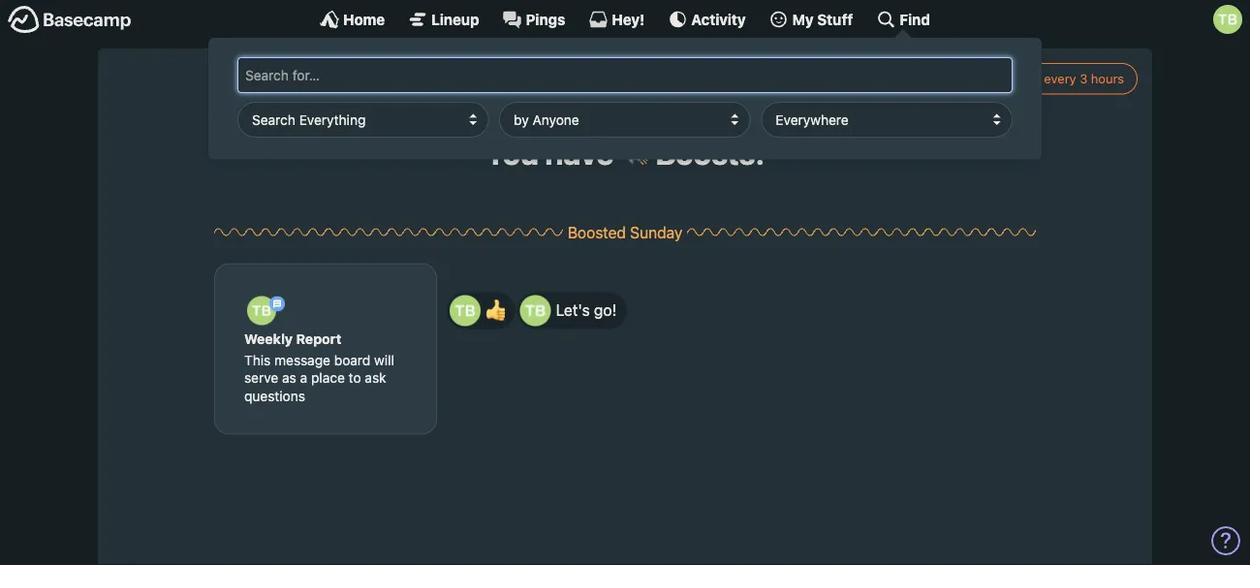 Task type: vqa. For each thing, say whether or not it's contained in the screenshot.
Annie Bryan icon related to 2:41pm element
no



Task type: describe. For each thing, give the bounding box(es) containing it.
report
[[296, 330, 342, 346]]

tim burton image for 👍
[[450, 295, 481, 326]]

board
[[334, 352, 371, 368]]

weekly report this message board will serve as a place to ask questions
[[244, 330, 394, 404]]

find button
[[877, 10, 931, 29]]

pings
[[526, 11, 566, 28]]

find
[[900, 11, 931, 28]]

as
[[282, 370, 296, 386]]

my stuff button
[[769, 10, 853, 29]]

sunday
[[630, 223, 683, 241]]

will
[[374, 352, 394, 368]]

pings button
[[503, 10, 566, 29]]

go!
[[594, 301, 617, 319]]

questions
[[244, 388, 305, 404]]

ask
[[365, 370, 386, 386]]

to
[[349, 370, 361, 386]]

tim burton image for you have
[[594, 68, 656, 130]]

tim b. boosted the message with 'let's go!' element
[[517, 292, 627, 329]]

a
[[300, 370, 307, 386]]



Task type: locate. For each thing, give the bounding box(es) containing it.
let's go!
[[556, 301, 617, 319]]

weekly
[[244, 330, 293, 346]]

serve
[[244, 370, 278, 386]]

have
[[545, 135, 614, 172]]

activity link
[[668, 10, 746, 29]]

my stuff
[[793, 11, 853, 28]]

boosted sunday
[[568, 223, 683, 241]]

tim burton image
[[247, 296, 276, 325]]

Search for… search field
[[238, 57, 1013, 93]]

for boosts report image
[[269, 296, 285, 312]]

home link
[[320, 10, 385, 29]]

my
[[793, 11, 814, 28]]

let's
[[556, 301, 590, 319]]

boosts!
[[649, 135, 765, 172]]

hey!
[[612, 11, 645, 28]]

tim burton image inside tim b. boosted the message with 'let's go!' element
[[520, 295, 551, 326]]

this
[[244, 352, 271, 368]]

you have
[[485, 135, 620, 172]]

home
[[343, 11, 385, 28]]

message
[[274, 352, 331, 368]]

boosted
[[568, 223, 626, 241]]

place
[[311, 370, 345, 386]]

lineup link
[[408, 10, 479, 29]]

sunday element
[[630, 223, 683, 241]]

stuff
[[817, 11, 853, 28]]

tim burton image inside main element
[[1214, 5, 1243, 34]]

switch accounts image
[[8, 5, 132, 35]]

tim burton image inside tim b. boosted the message with '👍' element
[[450, 295, 481, 326]]

you
[[485, 135, 539, 172]]

main element
[[0, 0, 1251, 160]]

tim b. boosted the message with '👍' element
[[447, 292, 516, 329]]

👍
[[486, 299, 505, 322]]

lineup
[[432, 11, 479, 28]]

hey! button
[[589, 10, 645, 29]]

tim burton image
[[1214, 5, 1243, 34], [594, 68, 656, 130], [450, 295, 481, 326], [520, 295, 551, 326]]

tim burton image for let's go!
[[520, 295, 551, 326]]

activity
[[691, 11, 746, 28]]



